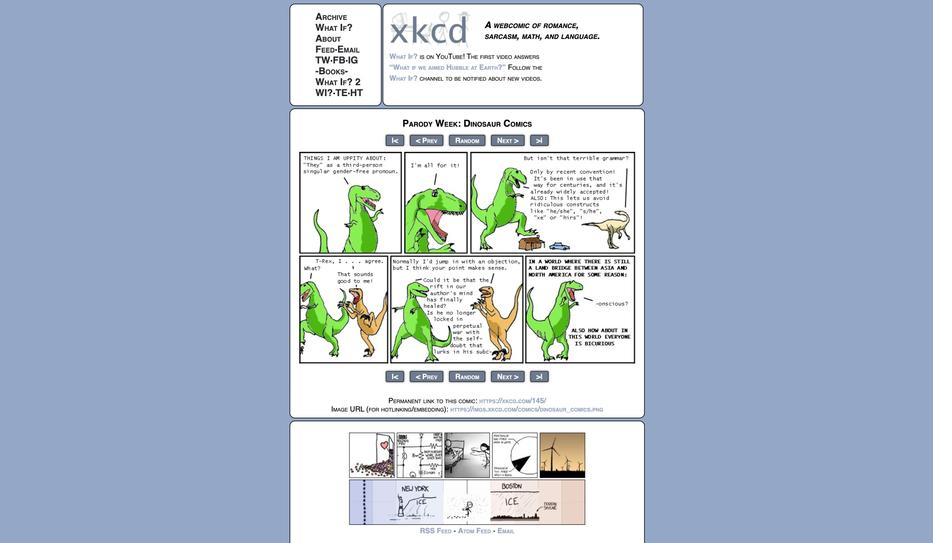 Task type: vqa. For each thing, say whether or not it's contained in the screenshot.
'Parody Week: Dinosaur Comics' image
yes



Task type: locate. For each thing, give the bounding box(es) containing it.
xkcd.com logo image
[[390, 10, 473, 48]]



Task type: describe. For each thing, give the bounding box(es) containing it.
selected comics image
[[349, 433, 585, 479]]

parody week: dinosaur comics image
[[299, 152, 635, 364]]

earth temperature timeline image
[[349, 480, 585, 526]]



